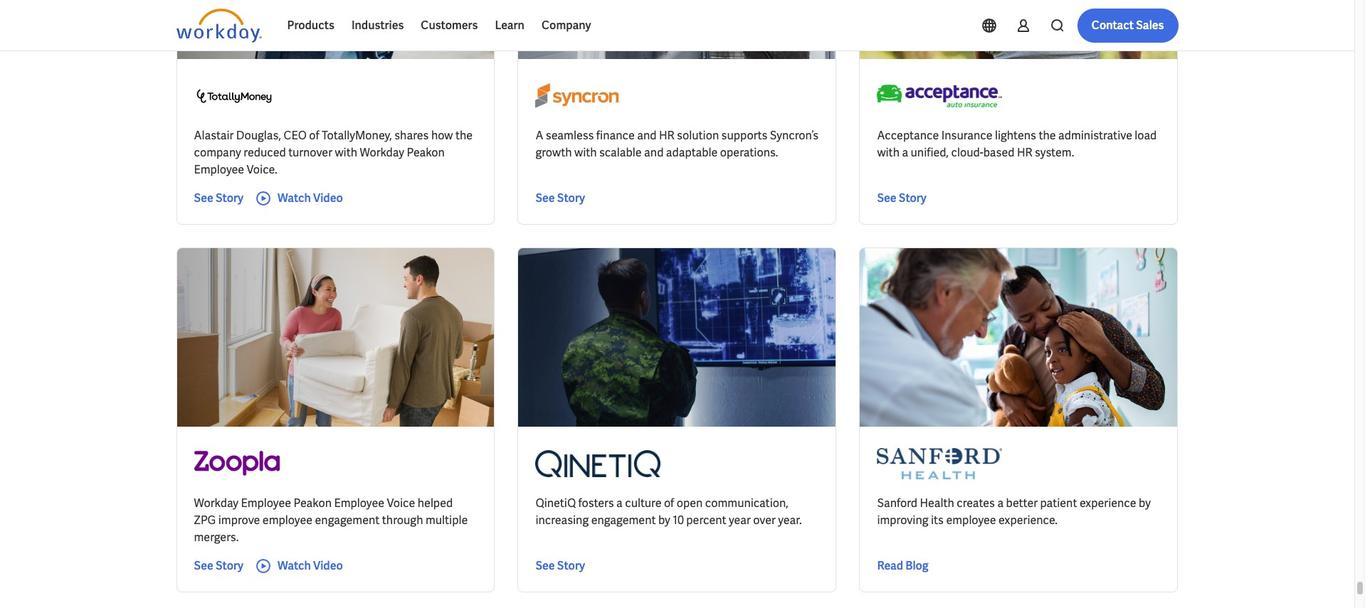 Task type: locate. For each thing, give the bounding box(es) containing it.
engagement left through on the left
[[315, 513, 380, 528]]

1 horizontal spatial of
[[664, 496, 675, 511]]

of up turnover
[[309, 128, 320, 143]]

1 horizontal spatial the
[[1039, 128, 1057, 143]]

2 watch video link from the top
[[255, 558, 343, 575]]

hr down lightens
[[1018, 145, 1033, 160]]

by right experience
[[1139, 496, 1151, 511]]

over
[[754, 513, 776, 528]]

voice.
[[247, 162, 277, 177]]

1 horizontal spatial a
[[903, 145, 909, 160]]

operations.
[[721, 145, 779, 160]]

0 horizontal spatial employee
[[263, 513, 313, 528]]

industry button
[[252, 8, 330, 36]]

the right how
[[456, 128, 473, 143]]

sanford image
[[878, 444, 1003, 484]]

employee inside sanford health creates a better patient experience by improving its employee experience.
[[947, 513, 997, 528]]

douglas,
[[236, 128, 281, 143]]

0 vertical spatial of
[[309, 128, 320, 143]]

watch video
[[278, 191, 343, 206], [278, 559, 343, 574]]

alastair douglas, ceo of totallymoney, shares how the company reduced turnover with workday peakon employee voice.
[[194, 128, 473, 177]]

by
[[1139, 496, 1151, 511], [659, 513, 671, 528]]

2 horizontal spatial with
[[878, 145, 900, 160]]

0 vertical spatial workday
[[360, 145, 404, 160]]

read blog link
[[878, 558, 929, 575]]

1 horizontal spatial workday
[[360, 145, 404, 160]]

see story down growth
[[536, 191, 585, 206]]

clear
[[557, 16, 581, 28]]

unified,
[[911, 145, 949, 160]]

see down acceptance
[[878, 191, 897, 206]]

communication,
[[706, 496, 789, 511]]

workday up zpg
[[194, 496, 239, 511]]

peakon inside workday employee peakon employee voice helped zpg improve employee engagement through multiple mergers.
[[294, 496, 332, 511]]

1 horizontal spatial by
[[1139, 496, 1151, 511]]

system.
[[1036, 145, 1075, 160]]

adaptable
[[666, 145, 718, 160]]

through
[[382, 513, 423, 528]]

3 with from the left
[[878, 145, 900, 160]]

with inside 'acceptance insurance lightens the administrative load with a unified, cloud-based hr system.'
[[878, 145, 900, 160]]

0 horizontal spatial hr
[[659, 128, 675, 143]]

see story link down the mergers.
[[194, 558, 244, 575]]

workday down totallymoney,
[[360, 145, 404, 160]]

a right fosters
[[617, 496, 623, 511]]

1 horizontal spatial hr
[[1018, 145, 1033, 160]]

watch video link for engagement
[[255, 558, 343, 575]]

watch video link down voice.
[[255, 190, 343, 207]]

0 vertical spatial watch video
[[278, 191, 343, 206]]

story down increasing
[[557, 559, 585, 574]]

with inside alastair douglas, ceo of totallymoney, shares how the company reduced turnover with workday peakon employee voice.
[[335, 145, 358, 160]]

see story link for qinetiq fosters a culture of open communication, increasing engagement by 10 percent year over year.
[[536, 558, 585, 575]]

video for engagement
[[313, 559, 343, 574]]

see story for a seamless finance and hr solution supports syncron's growth with scalable and adaptable operations.
[[536, 191, 585, 206]]

2 engagement from the left
[[592, 513, 656, 528]]

qinetiq
[[536, 496, 576, 511]]

see for qinetiq fosters a culture of open communication, increasing engagement by 10 percent year over year.
[[536, 559, 555, 574]]

lightens
[[995, 128, 1037, 143]]

hr inside 'acceptance insurance lightens the administrative load with a unified, cloud-based hr system.'
[[1018, 145, 1033, 160]]

products
[[287, 18, 335, 33]]

employee down company
[[194, 162, 244, 177]]

see story link down unified, on the top of the page
[[878, 190, 927, 207]]

voice
[[387, 496, 415, 511]]

see story for acceptance insurance lightens the administrative load with a unified, cloud-based hr system.
[[878, 191, 927, 206]]

1 vertical spatial video
[[313, 559, 343, 574]]

hr
[[659, 128, 675, 143], [1018, 145, 1033, 160]]

2 horizontal spatial a
[[998, 496, 1004, 511]]

video down workday employee peakon employee voice helped zpg improve employee engagement through multiple mergers.
[[313, 559, 343, 574]]

1 vertical spatial hr
[[1018, 145, 1033, 160]]

1 with from the left
[[335, 145, 358, 160]]

employee
[[194, 162, 244, 177], [241, 496, 291, 511], [334, 496, 385, 511]]

see story down unified, on the top of the page
[[878, 191, 927, 206]]

a seamless finance and hr solution supports syncron's growth with scalable and adaptable operations.
[[536, 128, 819, 160]]

syncron's
[[770, 128, 819, 143]]

1 vertical spatial of
[[664, 496, 675, 511]]

the
[[456, 128, 473, 143], [1039, 128, 1057, 143]]

by left 10
[[659, 513, 671, 528]]

industries
[[352, 18, 404, 33]]

and
[[638, 128, 657, 143], [645, 145, 664, 160]]

story down growth
[[557, 191, 585, 206]]

totallymoney,
[[322, 128, 392, 143]]

acceptance insurance lightens the administrative load with a unified, cloud-based hr system.
[[878, 128, 1157, 160]]

workday
[[360, 145, 404, 160], [194, 496, 239, 511]]

2 watch video from the top
[[278, 559, 343, 574]]

company button
[[533, 9, 600, 43]]

more button
[[477, 8, 541, 36]]

see down increasing
[[536, 559, 555, 574]]

1 vertical spatial workday
[[194, 496, 239, 511]]

with down totallymoney,
[[335, 145, 358, 160]]

1 watch video link from the top
[[255, 190, 343, 207]]

hr up adaptable
[[659, 128, 675, 143]]

watch video link for reduced
[[255, 190, 343, 207]]

cloud-
[[952, 145, 984, 160]]

watch
[[278, 191, 311, 206], [278, 559, 311, 574]]

multiple
[[426, 513, 468, 528]]

read blog
[[878, 559, 929, 574]]

1 video from the top
[[313, 191, 343, 206]]

story down unified, on the top of the page
[[899, 191, 927, 206]]

and right scalable
[[645, 145, 664, 160]]

scalable
[[600, 145, 642, 160]]

the inside 'acceptance insurance lightens the administrative load with a unified, cloud-based hr system.'
[[1039, 128, 1057, 143]]

story for acceptance insurance lightens the administrative load with a unified, cloud-based hr system.
[[899, 191, 927, 206]]

and right 'finance' at the top left
[[638, 128, 657, 143]]

0 horizontal spatial engagement
[[315, 513, 380, 528]]

load
[[1135, 128, 1157, 143]]

2 with from the left
[[575, 145, 597, 160]]

a down acceptance
[[903, 145, 909, 160]]

employee down the creates
[[947, 513, 997, 528]]

engagement
[[315, 513, 380, 528], [592, 513, 656, 528]]

peakon
[[407, 145, 445, 160], [294, 496, 332, 511]]

0 horizontal spatial of
[[309, 128, 320, 143]]

1 horizontal spatial with
[[575, 145, 597, 160]]

watch down workday employee peakon employee voice helped zpg improve employee engagement through multiple mergers.
[[278, 559, 311, 574]]

0 vertical spatial video
[[313, 191, 343, 206]]

0 vertical spatial peakon
[[407, 145, 445, 160]]

with inside 'a seamless finance and hr solution supports syncron's growth with scalable and adaptable operations.'
[[575, 145, 597, 160]]

of up 10
[[664, 496, 675, 511]]

1 engagement from the left
[[315, 513, 380, 528]]

a left better
[[998, 496, 1004, 511]]

blog
[[906, 559, 929, 574]]

0 vertical spatial hr
[[659, 128, 675, 143]]

engagement down culture in the left bottom of the page
[[592, 513, 656, 528]]

watch video down workday employee peakon employee voice helped zpg improve employee engagement through multiple mergers.
[[278, 559, 343, 574]]

culture
[[625, 496, 662, 511]]

better
[[1007, 496, 1038, 511]]

see story link
[[194, 190, 244, 207], [536, 190, 585, 207], [878, 190, 927, 207], [194, 558, 244, 575], [536, 558, 585, 575]]

story for a seamless finance and hr solution supports syncron's growth with scalable and adaptable operations.
[[557, 191, 585, 206]]

1 the from the left
[[456, 128, 473, 143]]

topic button
[[176, 8, 240, 36]]

sales
[[1137, 18, 1165, 33]]

of
[[309, 128, 320, 143], [664, 496, 675, 511]]

1 vertical spatial and
[[645, 145, 664, 160]]

1 vertical spatial peakon
[[294, 496, 332, 511]]

see story
[[194, 191, 244, 206], [536, 191, 585, 206], [878, 191, 927, 206], [194, 559, 244, 574], [536, 559, 585, 574]]

see down the mergers.
[[194, 559, 213, 574]]

2 watch from the top
[[278, 559, 311, 574]]

video down alastair douglas, ceo of totallymoney, shares how the company reduced turnover with workday peakon employee voice.
[[313, 191, 343, 206]]

with
[[335, 145, 358, 160], [575, 145, 597, 160], [878, 145, 900, 160]]

insurance
[[942, 128, 993, 143]]

1 horizontal spatial engagement
[[592, 513, 656, 528]]

watch down turnover
[[278, 191, 311, 206]]

video
[[313, 191, 343, 206], [313, 559, 343, 574]]

supports
[[722, 128, 768, 143]]

1 vertical spatial watch
[[278, 559, 311, 574]]

qinetiq group plc image
[[536, 444, 661, 484]]

employee right improve
[[263, 513, 313, 528]]

fosters
[[579, 496, 614, 511]]

see for a seamless finance and hr solution supports syncron's growth with scalable and adaptable operations.
[[536, 191, 555, 206]]

see story link down increasing
[[536, 558, 585, 575]]

see story link down growth
[[536, 190, 585, 207]]

2 video from the top
[[313, 559, 343, 574]]

1 vertical spatial watch video
[[278, 559, 343, 574]]

a
[[903, 145, 909, 160], [617, 496, 623, 511], [998, 496, 1004, 511]]

0 horizontal spatial by
[[659, 513, 671, 528]]

experience
[[1080, 496, 1137, 511]]

story
[[216, 191, 244, 206], [557, 191, 585, 206], [899, 191, 927, 206], [216, 559, 244, 574], [557, 559, 585, 574]]

experience.
[[999, 513, 1058, 528]]

0 horizontal spatial with
[[335, 145, 358, 160]]

0 vertical spatial watch video link
[[255, 190, 343, 207]]

2 the from the left
[[1039, 128, 1057, 143]]

industries button
[[343, 9, 413, 43]]

1 watch video from the top
[[278, 191, 343, 206]]

business
[[352, 16, 393, 28]]

with down seamless
[[575, 145, 597, 160]]

see story link for a seamless finance and hr solution supports syncron's growth with scalable and adaptable operations.
[[536, 190, 585, 207]]

2 employee from the left
[[947, 513, 997, 528]]

alastair
[[194, 128, 234, 143]]

0 vertical spatial by
[[1139, 496, 1151, 511]]

with down acceptance
[[878, 145, 900, 160]]

1 watch from the top
[[278, 191, 311, 206]]

1 vertical spatial watch video link
[[255, 558, 343, 575]]

the up system.
[[1039, 128, 1057, 143]]

1 horizontal spatial peakon
[[407, 145, 445, 160]]

industry
[[263, 16, 301, 28]]

watch video link
[[255, 190, 343, 207], [255, 558, 343, 575]]

0 horizontal spatial the
[[456, 128, 473, 143]]

0 horizontal spatial peakon
[[294, 496, 332, 511]]

see down growth
[[536, 191, 555, 206]]

1 horizontal spatial employee
[[947, 513, 997, 528]]

watch video for engagement
[[278, 559, 343, 574]]

1 vertical spatial by
[[659, 513, 671, 528]]

0 horizontal spatial a
[[617, 496, 623, 511]]

sanford health creates a better patient experience by improving its employee experience.
[[878, 496, 1151, 528]]

growth
[[536, 145, 572, 160]]

peakon inside alastair douglas, ceo of totallymoney, shares how the company reduced turnover with workday peakon employee voice.
[[407, 145, 445, 160]]

0 vertical spatial watch
[[278, 191, 311, 206]]

watch video down turnover
[[278, 191, 343, 206]]

turnover
[[289, 145, 333, 160]]

1 employee from the left
[[263, 513, 313, 528]]

watch video link down workday employee peakon employee voice helped zpg improve employee engagement through multiple mergers.
[[255, 558, 343, 575]]

0 horizontal spatial workday
[[194, 496, 239, 511]]

increasing
[[536, 513, 589, 528]]

see story down increasing
[[536, 559, 585, 574]]

company
[[542, 18, 591, 33]]



Task type: describe. For each thing, give the bounding box(es) containing it.
more
[[489, 16, 513, 28]]

solution
[[677, 128, 719, 143]]

of inside alastair douglas, ceo of totallymoney, shares how the company reduced turnover with workday peakon employee voice.
[[309, 128, 320, 143]]

watch for engagement
[[278, 559, 311, 574]]

learn button
[[487, 9, 533, 43]]

watch video for reduced
[[278, 191, 343, 206]]

helped
[[418, 496, 453, 511]]

engagement inside qinetiq fosters a culture of open communication, increasing engagement by 10 percent year over year.
[[592, 513, 656, 528]]

see for acceptance insurance lightens the administrative load with a unified, cloud-based hr system.
[[878, 191, 897, 206]]

how
[[431, 128, 453, 143]]

see story for qinetiq fosters a culture of open communication, increasing engagement by 10 percent year over year.
[[536, 559, 585, 574]]

sanford
[[878, 496, 918, 511]]

contact sales link
[[1078, 9, 1179, 43]]

year.
[[779, 513, 802, 528]]

ceo
[[284, 128, 307, 143]]

administrative
[[1059, 128, 1133, 143]]

employee up improve
[[241, 496, 291, 511]]

contact
[[1092, 18, 1134, 33]]

zpg
[[194, 513, 216, 528]]

a
[[536, 128, 544, 143]]

health
[[920, 496, 955, 511]]

see story link down company
[[194, 190, 244, 207]]

based
[[984, 145, 1015, 160]]

go to the homepage image
[[176, 9, 262, 43]]

Search Customer Stories text field
[[977, 9, 1151, 34]]

by inside qinetiq fosters a culture of open communication, increasing engagement by 10 percent year over year.
[[659, 513, 671, 528]]

learn
[[495, 18, 525, 33]]

its
[[931, 513, 944, 528]]

a inside sanford health creates a better patient experience by improving its employee experience.
[[998, 496, 1004, 511]]

0 vertical spatial and
[[638, 128, 657, 143]]

open
[[677, 496, 703, 511]]

clear all
[[557, 16, 595, 28]]

video for reduced
[[313, 191, 343, 206]]

business outcome
[[352, 16, 437, 28]]

see story down the mergers.
[[194, 559, 244, 574]]

seamless
[[546, 128, 594, 143]]

creates
[[957, 496, 996, 511]]

mergers.
[[194, 530, 239, 545]]

reduced
[[244, 145, 286, 160]]

improve
[[218, 513, 260, 528]]

acceptance insurance (first acceptance corporation) image
[[878, 76, 1003, 116]]

qinetiq fosters a culture of open communication, increasing engagement by 10 percent year over year.
[[536, 496, 802, 528]]

improving
[[878, 513, 929, 528]]

business outcome button
[[341, 8, 466, 36]]

acceptance
[[878, 128, 939, 143]]

finance
[[597, 128, 635, 143]]

of inside qinetiq fosters a culture of open communication, increasing engagement by 10 percent year over year.
[[664, 496, 675, 511]]

see story down company
[[194, 191, 244, 206]]

employee inside alastair douglas, ceo of totallymoney, shares how the company reduced turnover with workday peakon employee voice.
[[194, 162, 244, 177]]

workday inside alastair douglas, ceo of totallymoney, shares how the company reduced turnover with workday peakon employee voice.
[[360, 145, 404, 160]]

workday employee peakon employee voice helped zpg improve employee engagement through multiple mergers.
[[194, 496, 468, 545]]

story down company
[[216, 191, 244, 206]]

zoopla (zpg limited) image
[[194, 444, 280, 484]]

totallymoney image
[[194, 76, 274, 116]]

employee left voice
[[334, 496, 385, 511]]

topic
[[188, 16, 212, 28]]

employee inside workday employee peakon employee voice helped zpg improve employee engagement through multiple mergers.
[[263, 513, 313, 528]]

watch for reduced
[[278, 191, 311, 206]]

read
[[878, 559, 904, 574]]

story down the mergers.
[[216, 559, 244, 574]]

all
[[583, 16, 595, 28]]

customers button
[[413, 9, 487, 43]]

see down company
[[194, 191, 213, 206]]

products button
[[279, 9, 343, 43]]

see story link for acceptance insurance lightens the administrative load with a unified, cloud-based hr system.
[[878, 190, 927, 207]]

story for qinetiq fosters a culture of open communication, increasing engagement by 10 percent year over year.
[[557, 559, 585, 574]]

syncron image
[[536, 76, 621, 116]]

shares
[[395, 128, 429, 143]]

contact sales
[[1092, 18, 1165, 33]]

workday inside workday employee peakon employee voice helped zpg improve employee engagement through multiple mergers.
[[194, 496, 239, 511]]

outcome
[[395, 16, 437, 28]]

a inside 'acceptance insurance lightens the administrative load with a unified, cloud-based hr system.'
[[903, 145, 909, 160]]

by inside sanford health creates a better patient experience by improving its employee experience.
[[1139, 496, 1151, 511]]

a inside qinetiq fosters a culture of open communication, increasing engagement by 10 percent year over year.
[[617, 496, 623, 511]]

customers
[[421, 18, 478, 33]]

percent
[[687, 513, 727, 528]]

hr inside 'a seamless finance and hr solution supports syncron's growth with scalable and adaptable operations.'
[[659, 128, 675, 143]]

the inside alastair douglas, ceo of totallymoney, shares how the company reduced turnover with workday peakon employee voice.
[[456, 128, 473, 143]]

engagement inside workday employee peakon employee voice helped zpg improve employee engagement through multiple mergers.
[[315, 513, 380, 528]]

10
[[673, 513, 684, 528]]

patient
[[1041, 496, 1078, 511]]

year
[[729, 513, 751, 528]]

company
[[194, 145, 241, 160]]

clear all button
[[552, 8, 599, 36]]



Task type: vqa. For each thing, say whether or not it's contained in the screenshot.
View
no



